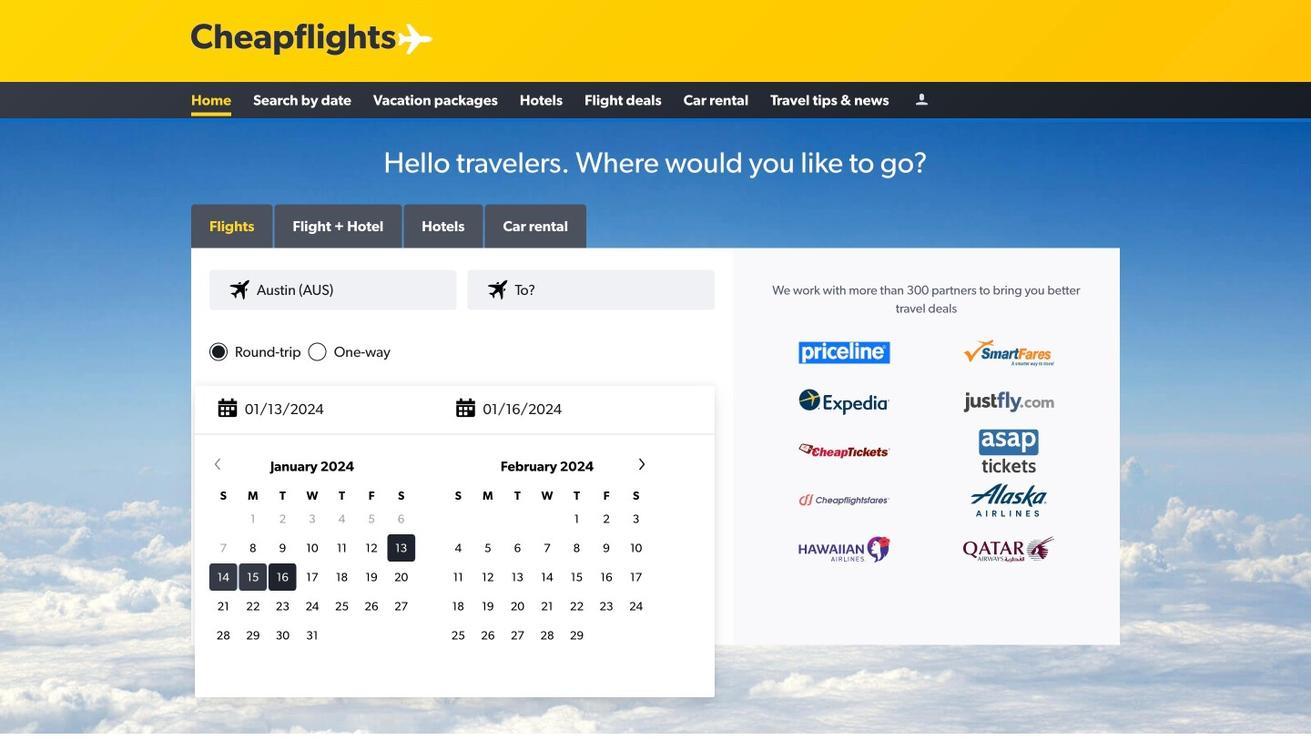 Task type: describe. For each thing, give the bounding box(es) containing it.
expedia image
[[799, 389, 890, 415]]

asaptickets image
[[963, 427, 1055, 476]]

qatarairways image
[[963, 537, 1055, 563]]

priceline image
[[799, 342, 890, 364]]

smartfares image
[[963, 340, 1055, 366]]

hawaiianairlines image
[[799, 537, 890, 563]]



Task type: vqa. For each thing, say whether or not it's contained in the screenshot.
CAR DROP-OFF LOCATION SAME DROP-OFF FIELD at left
no



Task type: locate. For each thing, give the bounding box(es) containing it.
start date calendar input use left and right arrow keys to change day. use up and down arrow keys to change week. tab
[[195, 455, 665, 687]]

justfly image
[[963, 391, 1055, 413]]

None text field
[[209, 270, 457, 310], [468, 270, 715, 310], [202, 385, 708, 435], [209, 394, 715, 434], [209, 270, 457, 310], [468, 270, 715, 310], [202, 385, 708, 435], [209, 394, 715, 434]]

alaska image
[[963, 477, 1055, 524]]

cheaptickets image
[[799, 444, 890, 459]]

cheapflightsfares image
[[799, 494, 890, 507]]



